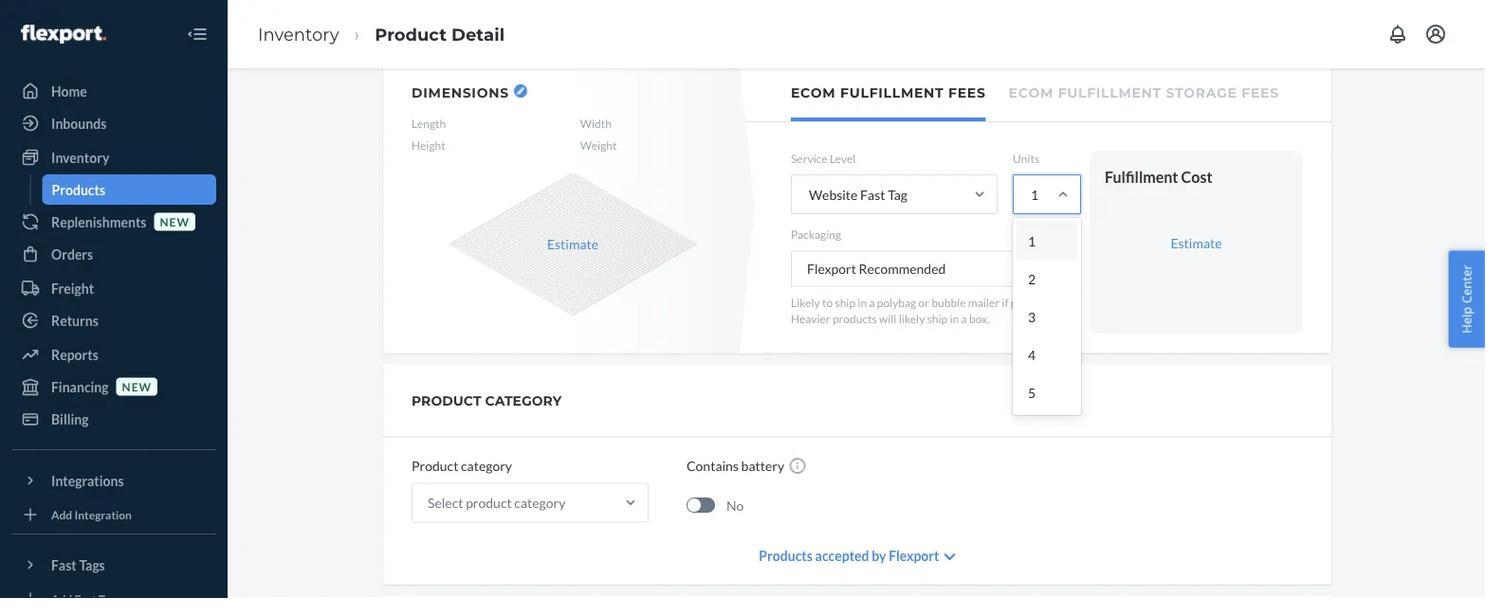 Task type: describe. For each thing, give the bounding box(es) containing it.
4
[[1029, 347, 1036, 363]]

freight link
[[11, 273, 216, 304]]

select
[[428, 495, 463, 511]]

likely
[[899, 312, 925, 325]]

flexport recommended button
[[791, 251, 1075, 287]]

chevron down image
[[945, 551, 956, 564]]

0 horizontal spatial inventory
[[51, 149, 109, 166]]

fulfillment cost
[[1105, 167, 1213, 186]]

product detail link
[[375, 24, 505, 44]]

billing link
[[11, 404, 216, 435]]

units
[[1013, 152, 1040, 166]]

orders link
[[11, 239, 216, 269]]

tags
[[79, 557, 105, 574]]

ecom fulfillment fees tab
[[791, 65, 986, 121]]

accepted
[[816, 548, 870, 565]]

ecom fulfillment fees
[[791, 85, 986, 101]]

tab list containing ecom fulfillment fees
[[746, 65, 1332, 122]]

tag
[[888, 187, 908, 203]]

1 2 3 4 5
[[1029, 233, 1036, 401]]

financing
[[51, 379, 109, 395]]

pencil alt image
[[517, 87, 525, 95]]

fulfillment left cost
[[1105, 167, 1179, 186]]

units element
[[1013, 175, 1082, 416]]

home
[[51, 83, 87, 99]]

inventory inside breadcrumbs navigation
[[258, 24, 339, 44]]

website
[[809, 187, 858, 203]]

1 horizontal spatial inventory link
[[258, 24, 339, 44]]

1 horizontal spatial a
[[962, 312, 968, 325]]

center
[[1459, 265, 1476, 304]]

will
[[880, 312, 897, 325]]

estimate for estimate button
[[547, 236, 599, 252]]

contains
[[687, 458, 739, 474]]

to
[[823, 295, 833, 309]]

likely
[[791, 295, 820, 309]]

weight
[[580, 139, 617, 152]]

detail
[[452, 24, 505, 44]]

returns
[[51, 313, 99, 329]]

product detail
[[375, 24, 505, 44]]

billing
[[51, 411, 89, 427]]

1 for 1
[[1031, 187, 1039, 203]]

0 vertical spatial in
[[858, 295, 867, 309]]

battery
[[742, 458, 785, 474]]

new for replenishments
[[160, 215, 190, 229]]

flexport inside button
[[807, 261, 857, 277]]

select product category
[[428, 495, 566, 511]]

integrations
[[51, 473, 124, 489]]

polybag
[[877, 295, 917, 309]]

height
[[412, 139, 446, 152]]

1 fees from the left
[[949, 85, 986, 101]]

box.
[[970, 312, 990, 325]]

add
[[51, 508, 72, 522]]

width
[[580, 117, 612, 130]]

packaging
[[791, 228, 842, 242]]

product for product category
[[412, 458, 459, 474]]

help
[[1459, 307, 1476, 334]]

product
[[412, 393, 482, 409]]

ecom for ecom fulfillment fees
[[791, 85, 836, 101]]

length
[[412, 117, 446, 130]]

inbounds
[[51, 115, 107, 131]]

0 vertical spatial category
[[461, 458, 512, 474]]

possible.
[[1011, 295, 1054, 309]]

dimensions
[[412, 84, 509, 101]]

home link
[[11, 76, 216, 106]]

storage
[[1167, 85, 1238, 101]]

likely to ship in a polybag or bubble mailer if possible. heavier products will likely ship in a box.
[[791, 295, 1054, 325]]

by
[[872, 548, 887, 565]]

products for products accepted by flexport
[[759, 548, 813, 565]]

product category
[[412, 458, 512, 474]]

heavier
[[791, 312, 831, 325]]

level
[[830, 152, 856, 166]]

close navigation image
[[186, 23, 209, 46]]

1 for 1 2 3 4 5
[[1029, 233, 1036, 249]]

fast tags button
[[11, 550, 216, 581]]

products
[[833, 312, 877, 325]]



Task type: vqa. For each thing, say whether or not it's contained in the screenshot.
report
no



Task type: locate. For each thing, give the bounding box(es) containing it.
1 horizontal spatial ship
[[928, 312, 948, 325]]

a up products
[[870, 295, 875, 309]]

0 vertical spatial 1
[[1031, 187, 1039, 203]]

recommended
[[859, 261, 946, 277]]

1 horizontal spatial products
[[759, 548, 813, 565]]

in up products
[[858, 295, 867, 309]]

flexport
[[807, 261, 857, 277], [889, 548, 940, 565]]

1 up 2
[[1029, 233, 1036, 249]]

inventory link
[[258, 24, 339, 44], [11, 142, 216, 173]]

returns link
[[11, 306, 216, 336]]

products link
[[42, 175, 216, 205]]

ecom for ecom fulfillment storage fees
[[1009, 85, 1054, 101]]

cost
[[1182, 167, 1213, 186]]

1 vertical spatial flexport
[[889, 548, 940, 565]]

fulfillment
[[841, 85, 944, 101], [1059, 85, 1162, 101], [1105, 167, 1179, 186]]

fulfillment for fees
[[841, 85, 944, 101]]

service
[[791, 152, 828, 166]]

category up product
[[461, 458, 512, 474]]

fulfillment left storage
[[1059, 85, 1162, 101]]

ecom up units
[[1009, 85, 1054, 101]]

orders
[[51, 246, 93, 262]]

a
[[870, 295, 875, 309], [962, 312, 968, 325]]

new down products link
[[160, 215, 190, 229]]

open notifications image
[[1387, 23, 1410, 46]]

0 vertical spatial product
[[375, 24, 447, 44]]

1 vertical spatial inventory
[[51, 149, 109, 166]]

flexport right by
[[889, 548, 940, 565]]

0 horizontal spatial products
[[52, 182, 105, 198]]

freight
[[51, 280, 94, 297]]

product left detail
[[375, 24, 447, 44]]

a left box. on the right bottom of page
[[962, 312, 968, 325]]

mailer
[[969, 295, 1000, 309]]

tab list
[[746, 65, 1332, 122]]

5
[[1029, 385, 1036, 401]]

ecom
[[791, 85, 836, 101], [1009, 85, 1054, 101]]

0 vertical spatial inventory
[[258, 24, 339, 44]]

1 horizontal spatial ecom
[[1009, 85, 1054, 101]]

0 horizontal spatial new
[[122, 380, 152, 394]]

product inside breadcrumbs navigation
[[375, 24, 447, 44]]

0 horizontal spatial fees
[[949, 85, 986, 101]]

products accepted by flexport
[[759, 548, 940, 565]]

products for products
[[52, 182, 105, 198]]

fast
[[861, 187, 886, 203], [51, 557, 77, 574]]

fees
[[949, 85, 986, 101], [1242, 85, 1280, 101]]

fast inside dropdown button
[[51, 557, 77, 574]]

1 horizontal spatial in
[[950, 312, 960, 325]]

ship right to
[[835, 295, 856, 309]]

product for product detail
[[375, 24, 447, 44]]

0 horizontal spatial category
[[461, 458, 512, 474]]

category right product
[[515, 495, 566, 511]]

help center
[[1459, 265, 1476, 334]]

flexport up to
[[807, 261, 857, 277]]

fast left tag
[[861, 187, 886, 203]]

estimate
[[1171, 235, 1223, 251], [547, 236, 599, 252]]

1 horizontal spatial new
[[160, 215, 190, 229]]

1 vertical spatial product
[[412, 458, 459, 474]]

new for financing
[[122, 380, 152, 394]]

1 vertical spatial inventory link
[[11, 142, 216, 173]]

fast tags
[[51, 557, 105, 574]]

1 vertical spatial fast
[[51, 557, 77, 574]]

1 ecom from the left
[[791, 85, 836, 101]]

in down bubble
[[950, 312, 960, 325]]

1 vertical spatial products
[[759, 548, 813, 565]]

0 vertical spatial a
[[870, 295, 875, 309]]

estimate for estimate link
[[1171, 235, 1223, 251]]

ship
[[835, 295, 856, 309], [928, 312, 948, 325]]

ecom up service
[[791, 85, 836, 101]]

add integration
[[51, 508, 132, 522]]

1 horizontal spatial estimate
[[1171, 235, 1223, 251]]

products left "accepted"
[[759, 548, 813, 565]]

no
[[727, 498, 744, 514]]

3
[[1029, 309, 1036, 325]]

flexport recommended
[[807, 261, 946, 277]]

0 vertical spatial fast
[[861, 187, 886, 203]]

add integration link
[[11, 504, 216, 527]]

service level
[[791, 152, 856, 166]]

1 horizontal spatial inventory
[[258, 24, 339, 44]]

0 vertical spatial ship
[[835, 295, 856, 309]]

0 horizontal spatial ecom
[[791, 85, 836, 101]]

0 horizontal spatial ship
[[835, 295, 856, 309]]

1 vertical spatial in
[[950, 312, 960, 325]]

fulfillment for storage
[[1059, 85, 1162, 101]]

or
[[919, 295, 930, 309]]

in
[[858, 295, 867, 309], [950, 312, 960, 325]]

estimate link
[[1171, 235, 1223, 251]]

0 horizontal spatial fast
[[51, 557, 77, 574]]

2 ecom from the left
[[1009, 85, 1054, 101]]

0 horizontal spatial estimate
[[547, 236, 599, 252]]

product category
[[412, 393, 562, 409]]

help center button
[[1449, 251, 1486, 348]]

1
[[1031, 187, 1039, 203], [1029, 233, 1036, 249]]

product
[[466, 495, 512, 511]]

0 vertical spatial flexport
[[807, 261, 857, 277]]

0 horizontal spatial in
[[858, 295, 867, 309]]

1 horizontal spatial category
[[515, 495, 566, 511]]

flexport logo image
[[21, 25, 106, 44]]

inventory
[[258, 24, 339, 44], [51, 149, 109, 166]]

1 vertical spatial new
[[122, 380, 152, 394]]

1 vertical spatial 1
[[1029, 233, 1036, 249]]

integration
[[74, 508, 132, 522]]

open account menu image
[[1425, 23, 1448, 46]]

1 vertical spatial ship
[[928, 312, 948, 325]]

new down reports link
[[122, 380, 152, 394]]

ecom fulfillment storage fees tab
[[1009, 65, 1280, 118]]

0 vertical spatial products
[[52, 182, 105, 198]]

1 vertical spatial a
[[962, 312, 968, 325]]

estimate button
[[547, 235, 599, 254]]

category
[[485, 393, 562, 409]]

ship down bubble
[[928, 312, 948, 325]]

products
[[52, 182, 105, 198], [759, 548, 813, 565]]

category
[[461, 458, 512, 474], [515, 495, 566, 511]]

ecom fulfillment storage fees
[[1009, 85, 1280, 101]]

contains battery
[[687, 458, 785, 474]]

1 horizontal spatial fees
[[1242, 85, 1280, 101]]

reports link
[[11, 340, 216, 370]]

fulfillment up level
[[841, 85, 944, 101]]

1 horizontal spatial fast
[[861, 187, 886, 203]]

1 down units
[[1031, 187, 1039, 203]]

0 vertical spatial inventory link
[[258, 24, 339, 44]]

new
[[160, 215, 190, 229], [122, 380, 152, 394]]

1 vertical spatial category
[[515, 495, 566, 511]]

product up select
[[412, 458, 459, 474]]

0 horizontal spatial a
[[870, 295, 875, 309]]

1 horizontal spatial flexport
[[889, 548, 940, 565]]

replenishments
[[51, 214, 147, 230]]

0 vertical spatial new
[[160, 215, 190, 229]]

2 fees from the left
[[1242, 85, 1280, 101]]

0 horizontal spatial inventory link
[[11, 142, 216, 173]]

website fast tag
[[809, 187, 908, 203]]

reports
[[51, 347, 98, 363]]

products up replenishments
[[52, 182, 105, 198]]

integrations button
[[11, 466, 216, 496]]

2
[[1029, 271, 1036, 287]]

0 horizontal spatial flexport
[[807, 261, 857, 277]]

inbounds link
[[11, 108, 216, 139]]

bubble
[[932, 295, 966, 309]]

if
[[1002, 295, 1009, 309]]

breadcrumbs navigation
[[243, 7, 520, 62]]

fast left "tags"
[[51, 557, 77, 574]]



